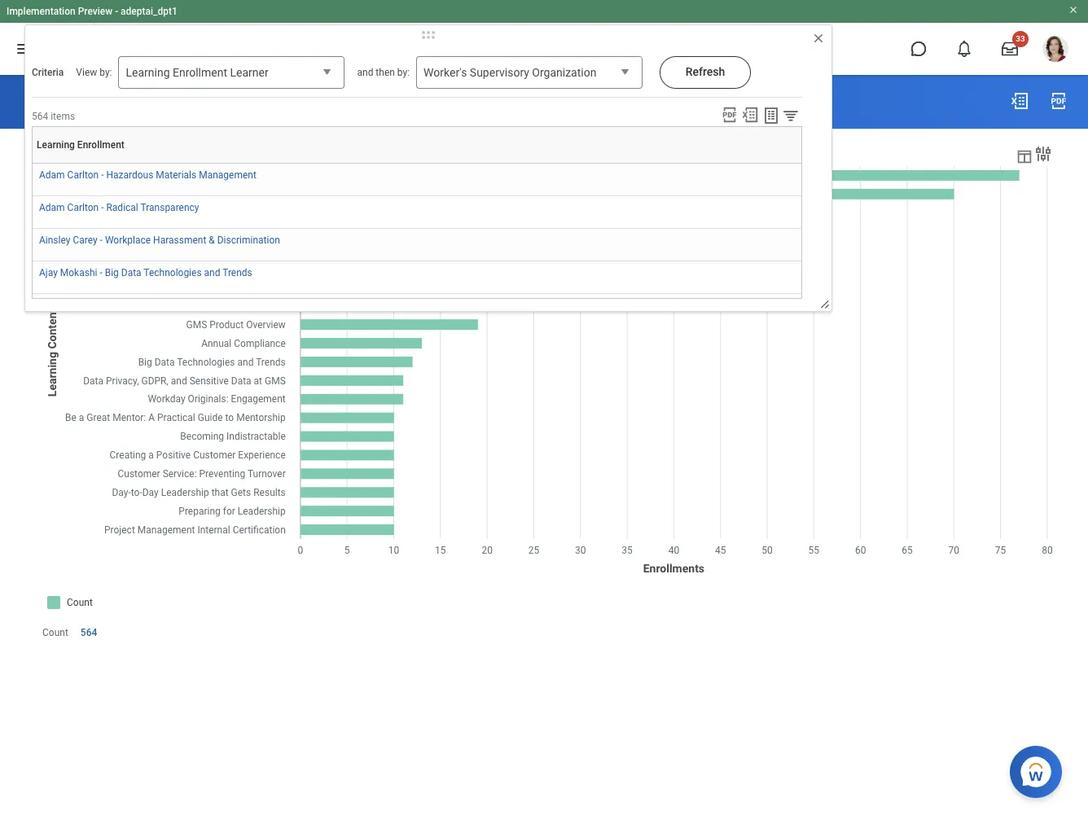 Task type: locate. For each thing, give the bounding box(es) containing it.
enrollment inside popup button
[[173, 66, 227, 79]]

- for adeptai_dpt1
[[115, 6, 118, 17]]

close image
[[812, 32, 825, 45]]

view printable version (pdf) image inside most popular learning content main content
[[1049, 91, 1069, 111]]

0 horizontal spatial 564
[[32, 110, 48, 122]]

and inside ajay mokashi - big data technologies and trends link
[[204, 267, 220, 279]]

then
[[376, 67, 395, 78]]

export to excel image inside most popular learning content main content
[[1010, 91, 1030, 111]]

adeptai_dpt1
[[121, 6, 177, 17]]

2 adam from the top
[[39, 202, 65, 213]]

1 adam from the top
[[39, 169, 65, 181]]

by: right then
[[397, 67, 410, 78]]

- for workplace
[[100, 235, 103, 246]]

transparency
[[141, 202, 199, 213]]

ajay mokashi - big data technologies and trends
[[39, 267, 252, 279]]

1 ajay from the top
[[39, 267, 58, 279]]

- right the preview on the top left
[[115, 6, 118, 17]]

- for big
[[100, 267, 102, 279]]

1 vertical spatial learning
[[135, 93, 199, 112]]

learning down 564 items
[[37, 139, 75, 151]]

adam carlton - hazardous materials management
[[39, 169, 256, 181]]

trends
[[223, 267, 252, 279]]

564 right count
[[80, 627, 97, 638]]

0 vertical spatial ajay
[[39, 267, 58, 279]]

adam inside "link"
[[39, 169, 65, 181]]

0 vertical spatial 564
[[32, 110, 48, 122]]

learning enrollment
[[37, 139, 125, 151]]

ajay for ajay mokashi - big data technologies and trends
[[39, 267, 58, 279]]

profile logan mcneil image
[[1043, 36, 1069, 65]]

0 vertical spatial enrollment
[[173, 66, 227, 79]]

export to excel image down 33 button
[[1010, 91, 1030, 111]]

1 horizontal spatial 564
[[80, 627, 97, 638]]

1 horizontal spatial view printable version (pdf) image
[[1049, 91, 1069, 111]]

- for customer
[[100, 300, 102, 311]]

- right carey
[[100, 235, 103, 246]]

carlton for radical
[[67, 202, 99, 213]]

and left then
[[357, 67, 373, 78]]

-
[[115, 6, 118, 17], [101, 169, 104, 181], [101, 202, 104, 213], [100, 235, 103, 246], [100, 267, 102, 279], [100, 300, 102, 311]]

0 vertical spatial learning
[[126, 66, 170, 79]]

- inside "link"
[[101, 169, 104, 181]]

and
[[357, 67, 373, 78], [204, 267, 220, 279]]

export to excel image
[[1010, 91, 1030, 111], [741, 106, 759, 124]]

worker's supervisory organization
[[424, 66, 597, 79]]

ainsley carey - workplace harassment & discrimination
[[39, 235, 280, 246]]

learning inside most popular learning content main content
[[135, 93, 199, 112]]

big
[[105, 267, 119, 279]]

by:
[[100, 67, 112, 78], [397, 67, 410, 78]]

learning enrollment button
[[37, 139, 798, 151]]

learning down learning enrollment learner
[[135, 93, 199, 112]]

- inside banner
[[115, 6, 118, 17]]

564 items
[[32, 110, 75, 122]]

2 carlton from the top
[[67, 202, 99, 213]]

enrollment
[[173, 66, 227, 79], [77, 139, 125, 151]]

by: right view
[[100, 67, 112, 78]]

adam
[[39, 169, 65, 181], [39, 202, 65, 213]]

2 mokashi from the top
[[60, 300, 97, 311]]

most popular learning content
[[33, 93, 261, 112]]

adam down the learning enrollment
[[39, 169, 65, 181]]

1 vertical spatial ajay
[[39, 300, 58, 311]]

preview
[[78, 6, 113, 17]]

carlton up carey
[[67, 202, 99, 213]]

learning
[[126, 66, 170, 79], [135, 93, 199, 112], [37, 139, 75, 151]]

1 vertical spatial carlton
[[67, 202, 99, 213]]

refresh button
[[660, 56, 751, 89]]

1 vertical spatial adam
[[39, 202, 65, 213]]

implementation
[[7, 6, 76, 17]]

carlton
[[67, 169, 99, 181], [67, 202, 99, 213]]

564 for 564 items
[[32, 110, 48, 122]]

toolbar
[[716, 106, 802, 126]]

1 horizontal spatial export to excel image
[[1010, 91, 1030, 111]]

- left radical
[[101, 202, 104, 213]]

1 carlton from the top
[[67, 169, 99, 181]]

mokashi inside "ajay mokashi - customer service: a key to success" link
[[60, 300, 97, 311]]

1 horizontal spatial enrollment
[[173, 66, 227, 79]]

enrollment for learning enrollment
[[77, 139, 125, 151]]

criteria
[[32, 67, 64, 78]]

learning enrollment learner button
[[119, 56, 345, 90]]

0 horizontal spatial and
[[204, 267, 220, 279]]

0 vertical spatial carlton
[[67, 169, 99, 181]]

1 vertical spatial and
[[204, 267, 220, 279]]

carlton inside "link"
[[67, 169, 99, 181]]

view printable version (pdf) image left export to worksheets image
[[721, 106, 739, 124]]

564
[[32, 110, 48, 122], [80, 627, 97, 638]]

2 ajay from the top
[[39, 300, 58, 311]]

enrollment up hazardous
[[77, 139, 125, 151]]

view printable version (pdf) image down profile logan mcneil image
[[1049, 91, 1069, 111]]

learning up the most popular learning content
[[126, 66, 170, 79]]

view printable version (pdf) image
[[1049, 91, 1069, 111], [721, 106, 739, 124]]

564 left items
[[32, 110, 48, 122]]

1 mokashi from the top
[[60, 267, 97, 279]]

0 horizontal spatial by:
[[100, 67, 112, 78]]

adam carlton - radical transparency link
[[39, 199, 199, 213]]

carlton down the learning enrollment
[[67, 169, 99, 181]]

implementation preview -   adeptai_dpt1 banner
[[0, 0, 1088, 75]]

mokashi left big
[[60, 267, 97, 279]]

- left customer
[[100, 300, 102, 311]]

ajay
[[39, 267, 58, 279], [39, 300, 58, 311]]

mokashi left customer
[[60, 300, 97, 311]]

view
[[76, 67, 97, 78]]

learning inside learning enrollment learner popup button
[[126, 66, 170, 79]]

configure and view chart data image
[[1034, 144, 1053, 164], [1016, 147, 1034, 165]]

close environment banner image
[[1069, 5, 1079, 15]]

most popular learning content main content
[[0, 75, 1088, 674]]

mokashi inside ajay mokashi - big data technologies and trends link
[[60, 267, 97, 279]]

select to filter grid data image
[[782, 107, 800, 124]]

2 vertical spatial learning
[[37, 139, 75, 151]]

- left big
[[100, 267, 102, 279]]

564 inside dropdown button
[[80, 627, 97, 638]]

learner
[[230, 66, 269, 79]]

enrollment up content
[[173, 66, 227, 79]]

mokashi
[[60, 267, 97, 279], [60, 300, 97, 311]]

1 horizontal spatial and
[[357, 67, 373, 78]]

- for radical
[[101, 202, 104, 213]]

1 vertical spatial enrollment
[[77, 139, 125, 151]]

2 by: from the left
[[397, 67, 410, 78]]

export to excel image left export to worksheets image
[[741, 106, 759, 124]]

discrimination
[[217, 235, 280, 246]]

1 vertical spatial 564
[[80, 627, 97, 638]]

- left hazardous
[[101, 169, 104, 181]]

0 vertical spatial adam
[[39, 169, 65, 181]]

- for hazardous
[[101, 169, 104, 181]]

1 vertical spatial mokashi
[[60, 300, 97, 311]]

0 vertical spatial mokashi
[[60, 267, 97, 279]]

adam up ainsley
[[39, 202, 65, 213]]

move modal image
[[412, 25, 445, 45]]

carlton for hazardous
[[67, 169, 99, 181]]

ajay mokashi - customer service: a key to success
[[39, 300, 261, 311]]

and left trends
[[204, 267, 220, 279]]

0 horizontal spatial enrollment
[[77, 139, 125, 151]]

customer
[[105, 300, 147, 311]]

1 horizontal spatial by:
[[397, 67, 410, 78]]



Task type: describe. For each thing, give the bounding box(es) containing it.
mokashi for big
[[60, 267, 97, 279]]

popular
[[74, 93, 131, 112]]

view by:
[[76, 67, 112, 78]]

workplace
[[105, 235, 151, 246]]

inbox large image
[[1002, 41, 1018, 57]]

adam for adam carlton - radical transparency
[[39, 202, 65, 213]]

a
[[186, 300, 193, 311]]

&
[[209, 235, 215, 246]]

33
[[1016, 34, 1025, 43]]

most
[[33, 93, 70, 112]]

search image
[[344, 39, 364, 59]]

33 button
[[992, 31, 1029, 67]]

564 for 564
[[80, 627, 97, 638]]

0 vertical spatial and
[[357, 67, 373, 78]]

materials
[[156, 169, 197, 181]]

adam carlton - hazardous materials management link
[[39, 166, 256, 181]]

0 horizontal spatial view printable version (pdf) image
[[721, 106, 739, 124]]

enrollment for learning enrollment learner
[[173, 66, 227, 79]]

justify image
[[15, 39, 34, 59]]

harassment
[[153, 235, 206, 246]]

mokashi for customer
[[60, 300, 97, 311]]

and then by:
[[357, 67, 410, 78]]

key
[[195, 300, 211, 311]]

to
[[213, 300, 222, 311]]

resize modal image
[[820, 299, 832, 311]]

worker's supervisory organization button
[[416, 56, 643, 90]]

1 by: from the left
[[100, 67, 112, 78]]

success
[[224, 300, 261, 311]]

learning for learning enrollment
[[37, 139, 75, 151]]

count
[[42, 627, 68, 638]]

service:
[[150, 300, 184, 311]]

564 button
[[80, 626, 100, 639]]

notifications large image
[[956, 41, 973, 57]]

ajay for ajay mokashi - customer service: a key to success
[[39, 300, 58, 311]]

most popular learning content link
[[33, 93, 261, 112]]

management
[[199, 169, 256, 181]]

organization
[[532, 66, 597, 79]]

carey
[[73, 235, 97, 246]]

refresh
[[686, 65, 725, 78]]

ainsley carey - workplace harassment & discrimination link
[[39, 231, 280, 246]]

adam carlton - radical transparency
[[39, 202, 199, 213]]

export to worksheets image
[[762, 106, 781, 125]]

hazardous
[[106, 169, 153, 181]]

supervisory
[[470, 66, 529, 79]]

learning for learning enrollment learner
[[126, 66, 170, 79]]

ajay mokashi - customer service: a key to success link
[[39, 297, 261, 311]]

0 horizontal spatial export to excel image
[[741, 106, 759, 124]]

radical
[[106, 202, 138, 213]]

adam for adam carlton - hazardous materials management
[[39, 169, 65, 181]]

worker's
[[424, 66, 467, 79]]

data
[[121, 267, 141, 279]]

technologies
[[144, 267, 202, 279]]

ainsley
[[39, 235, 70, 246]]

implementation preview -   adeptai_dpt1
[[7, 6, 177, 17]]

items
[[51, 110, 75, 122]]

learning enrollment learner
[[126, 66, 269, 79]]

content
[[203, 93, 261, 112]]

ajay mokashi - big data technologies and trends link
[[39, 264, 252, 279]]



Task type: vqa. For each thing, say whether or not it's contained in the screenshot.
564 to the top
yes



